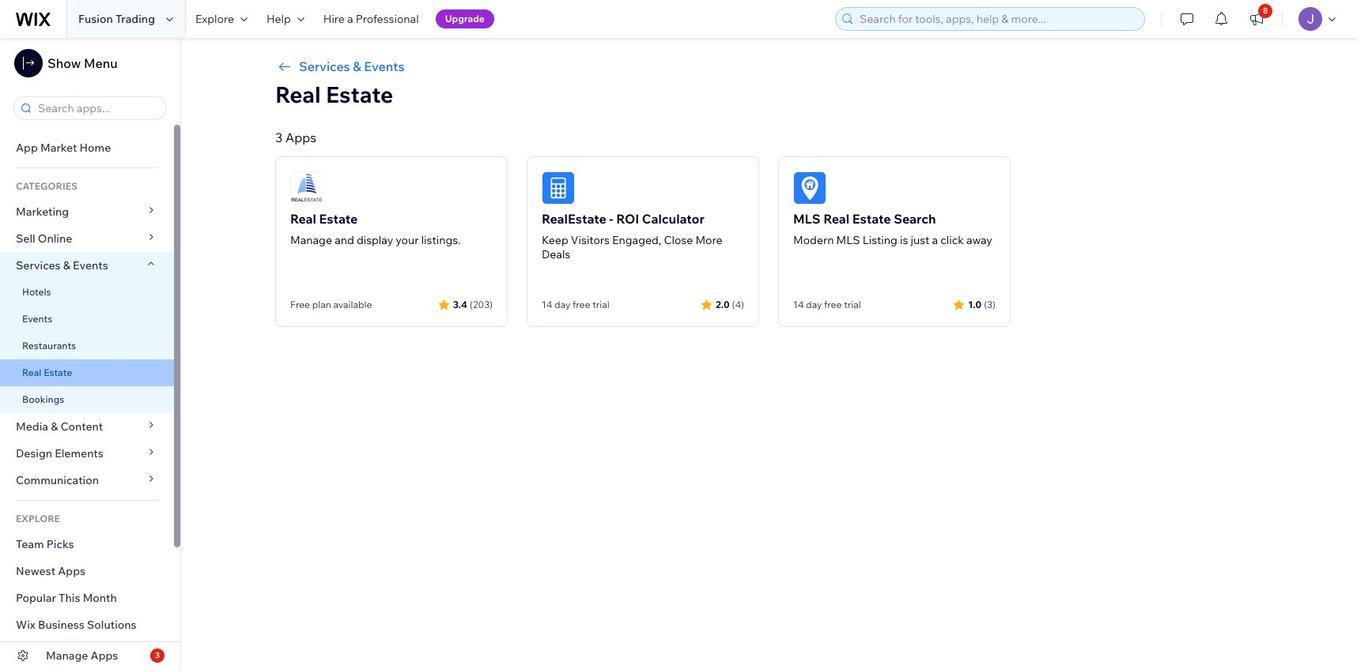 Task type: locate. For each thing, give the bounding box(es) containing it.
estate up the listing
[[853, 211, 891, 227]]

0 vertical spatial services & events
[[299, 59, 405, 74]]

popular this month
[[16, 592, 117, 606]]

deals
[[542, 248, 571, 262]]

0 vertical spatial events
[[364, 59, 405, 74]]

1 vertical spatial 3
[[155, 651, 160, 661]]

events
[[364, 59, 405, 74], [73, 259, 108, 273], [22, 313, 52, 325]]

0 horizontal spatial services & events
[[16, 259, 108, 273]]

media & content
[[16, 420, 103, 434]]

1 vertical spatial services
[[16, 259, 61, 273]]

estate inside mls real estate search modern mls listing is just a click away
[[853, 211, 891, 227]]

2 vertical spatial &
[[51, 420, 58, 434]]

elements
[[55, 447, 103, 461]]

0 horizontal spatial real estate
[[22, 367, 72, 379]]

1 free from the left
[[573, 299, 590, 311]]

1 horizontal spatial services
[[299, 59, 350, 74]]

more
[[696, 233, 723, 248]]

services inside sidebar element
[[16, 259, 61, 273]]

1 day from the left
[[555, 299, 571, 311]]

2.0 (4)
[[716, 299, 744, 310]]

display
[[357, 233, 393, 248]]

& right media
[[51, 420, 58, 434]]

services & events inside sidebar element
[[16, 259, 108, 273]]

1 horizontal spatial trial
[[844, 299, 861, 311]]

estate inside real estate manage and display your listings.
[[319, 211, 358, 227]]

1 horizontal spatial 14
[[793, 299, 804, 311]]

free
[[573, 299, 590, 311], [824, 299, 842, 311]]

events down hotels
[[22, 313, 52, 325]]

real up bookings
[[22, 367, 41, 379]]

0 vertical spatial real estate
[[275, 81, 393, 108]]

1 vertical spatial manage
[[46, 649, 88, 664]]

2 vertical spatial apps
[[91, 649, 118, 664]]

manage inside real estate manage and display your listings.
[[290, 233, 332, 248]]

0 horizontal spatial 14
[[542, 299, 552, 311]]

app market home
[[16, 141, 111, 155]]

1 vertical spatial real estate
[[22, 367, 72, 379]]

upgrade button
[[436, 9, 494, 28]]

2 free from the left
[[824, 299, 842, 311]]

design elements link
[[0, 441, 174, 467]]

2 horizontal spatial &
[[353, 59, 361, 74]]

estate down restaurants
[[44, 367, 72, 379]]

real up 3 apps
[[275, 81, 321, 108]]

manage left the and
[[290, 233, 332, 248]]

manage down business
[[46, 649, 88, 664]]

0 vertical spatial 3
[[275, 130, 283, 146]]

1 horizontal spatial events
[[73, 259, 108, 273]]

1.0
[[968, 299, 982, 310]]

a right just
[[932, 233, 938, 248]]

apps down the solutions
[[91, 649, 118, 664]]

close
[[664, 233, 693, 248]]

0 vertical spatial &
[[353, 59, 361, 74]]

team picks
[[16, 538, 74, 552]]

apps up this
[[58, 565, 85, 579]]

this
[[59, 592, 80, 606]]

1 horizontal spatial manage
[[290, 233, 332, 248]]

& down "online"
[[63, 259, 70, 273]]

marketing link
[[0, 199, 174, 225]]

apps
[[285, 130, 316, 146], [58, 565, 85, 579], [91, 649, 118, 664]]

day down deals
[[555, 299, 571, 311]]

1 horizontal spatial 3
[[275, 130, 283, 146]]

click
[[941, 233, 964, 248]]

0 vertical spatial apps
[[285, 130, 316, 146]]

1 vertical spatial a
[[932, 233, 938, 248]]

2 14 day free trial from the left
[[793, 299, 861, 311]]

0 horizontal spatial services & events link
[[0, 252, 174, 279]]

mls
[[793, 211, 821, 227], [837, 233, 860, 248]]

mls left the listing
[[837, 233, 860, 248]]

14 day free trial down deals
[[542, 299, 610, 311]]

1 horizontal spatial a
[[932, 233, 938, 248]]

1 trial from the left
[[593, 299, 610, 311]]

events down professional
[[364, 59, 405, 74]]

0 horizontal spatial a
[[347, 12, 353, 26]]

0 horizontal spatial manage
[[46, 649, 88, 664]]

restaurants
[[22, 340, 76, 352]]

3
[[275, 130, 283, 146], [155, 651, 160, 661]]

communication link
[[0, 467, 174, 494]]

professional
[[356, 12, 419, 26]]

show
[[47, 55, 81, 71]]

2 vertical spatial events
[[22, 313, 52, 325]]

realestate - roi calculator keep visitors engaged, close more deals
[[542, 211, 723, 262]]

real up modern
[[824, 211, 850, 227]]

3 for 3 apps
[[275, 130, 283, 146]]

real estate inside sidebar element
[[22, 367, 72, 379]]

solutions
[[87, 619, 137, 633]]

services & events
[[299, 59, 405, 74], [16, 259, 108, 273]]

free down visitors
[[573, 299, 590, 311]]

14 day free trial
[[542, 299, 610, 311], [793, 299, 861, 311]]

help button
[[257, 0, 314, 38]]

1 horizontal spatial day
[[806, 299, 822, 311]]

free plan available
[[290, 299, 372, 311]]

trial
[[593, 299, 610, 311], [844, 299, 861, 311]]

categories
[[16, 180, 78, 192]]

0 horizontal spatial trial
[[593, 299, 610, 311]]

newest
[[16, 565, 55, 579]]

1 horizontal spatial free
[[824, 299, 842, 311]]

mls real estate search logo image
[[793, 172, 827, 205]]

sell online link
[[0, 225, 174, 252]]

0 horizontal spatial events
[[22, 313, 52, 325]]

sell online
[[16, 232, 72, 246]]

trial for real
[[844, 299, 861, 311]]

1 14 from the left
[[542, 299, 552, 311]]

app market home link
[[0, 134, 174, 161]]

real
[[275, 81, 321, 108], [290, 211, 316, 227], [824, 211, 850, 227], [22, 367, 41, 379]]

0 horizontal spatial 14 day free trial
[[542, 299, 610, 311]]

1 horizontal spatial mls
[[837, 233, 860, 248]]

media & content link
[[0, 414, 174, 441]]

month
[[83, 592, 117, 606]]

mls up modern
[[793, 211, 821, 227]]

real down real estate logo at top
[[290, 211, 316, 227]]

0 vertical spatial a
[[347, 12, 353, 26]]

0 horizontal spatial services
[[16, 259, 61, 273]]

events down sell online link
[[73, 259, 108, 273]]

0 horizontal spatial free
[[573, 299, 590, 311]]

0 vertical spatial manage
[[290, 233, 332, 248]]

estate
[[326, 81, 393, 108], [319, 211, 358, 227], [853, 211, 891, 227], [44, 367, 72, 379]]

real estate up 3 apps
[[275, 81, 393, 108]]

estate up the and
[[319, 211, 358, 227]]

1 vertical spatial &
[[63, 259, 70, 273]]

1 14 day free trial from the left
[[542, 299, 610, 311]]

explore
[[195, 12, 234, 26]]

sell
[[16, 232, 35, 246]]

services & events down hire
[[299, 59, 405, 74]]

2 horizontal spatial apps
[[285, 130, 316, 146]]

away
[[967, 233, 993, 248]]

app
[[16, 141, 38, 155]]

1 horizontal spatial services & events
[[299, 59, 405, 74]]

1 horizontal spatial 14 day free trial
[[793, 299, 861, 311]]

apps inside newest apps link
[[58, 565, 85, 579]]

free down modern
[[824, 299, 842, 311]]

real estate
[[275, 81, 393, 108], [22, 367, 72, 379]]

manage
[[290, 233, 332, 248], [46, 649, 88, 664]]

show menu
[[47, 55, 118, 71]]

2 trial from the left
[[844, 299, 861, 311]]

estate inside sidebar element
[[44, 367, 72, 379]]

services up hotels
[[16, 259, 61, 273]]

8
[[1263, 6, 1268, 16]]

upgrade
[[445, 13, 485, 25]]

3 inside sidebar element
[[155, 651, 160, 661]]

1 vertical spatial apps
[[58, 565, 85, 579]]

restaurants link
[[0, 333, 174, 360]]

1 vertical spatial mls
[[837, 233, 860, 248]]

1 horizontal spatial services & events link
[[275, 57, 1262, 76]]

0 horizontal spatial apps
[[58, 565, 85, 579]]

services & events down "online"
[[16, 259, 108, 273]]

services down hire
[[299, 59, 350, 74]]

2 day from the left
[[806, 299, 822, 311]]

0 horizontal spatial 3
[[155, 651, 160, 661]]

apps up real estate logo at top
[[285, 130, 316, 146]]

0 horizontal spatial &
[[51, 420, 58, 434]]

real estate link
[[0, 360, 174, 387]]

real estate down restaurants
[[22, 367, 72, 379]]

(3)
[[984, 299, 996, 310]]

14
[[542, 299, 552, 311], [793, 299, 804, 311]]

14 day free trial down modern
[[793, 299, 861, 311]]

2 14 from the left
[[793, 299, 804, 311]]

real inside real estate manage and display your listings.
[[290, 211, 316, 227]]

14 down deals
[[542, 299, 552, 311]]

services
[[299, 59, 350, 74], [16, 259, 61, 273]]

& down hire a professional
[[353, 59, 361, 74]]

1 horizontal spatial apps
[[91, 649, 118, 664]]

0 horizontal spatial day
[[555, 299, 571, 311]]

&
[[353, 59, 361, 74], [63, 259, 70, 273], [51, 420, 58, 434]]

Search for tools, apps, help & more... field
[[855, 8, 1140, 30]]

and
[[335, 233, 354, 248]]

bookings link
[[0, 387, 174, 414]]

14 right (4)
[[793, 299, 804, 311]]

0 vertical spatial mls
[[793, 211, 821, 227]]

wix business solutions
[[16, 619, 137, 633]]

1 vertical spatial services & events
[[16, 259, 108, 273]]

1 horizontal spatial &
[[63, 259, 70, 273]]

listings.
[[421, 233, 461, 248]]

a right hire
[[347, 12, 353, 26]]

events inside events link
[[22, 313, 52, 325]]

1 horizontal spatial real estate
[[275, 81, 393, 108]]

1 vertical spatial services & events link
[[0, 252, 174, 279]]

day down modern
[[806, 299, 822, 311]]

fusion trading
[[78, 12, 155, 26]]



Task type: describe. For each thing, give the bounding box(es) containing it.
Search apps... field
[[33, 97, 161, 119]]

plan
[[312, 299, 331, 311]]

hire a professional
[[323, 12, 419, 26]]

real estate manage and display your listings.
[[290, 211, 461, 248]]

apps for 3 apps
[[285, 130, 316, 146]]

bookings
[[22, 394, 64, 406]]

real inside sidebar element
[[22, 367, 41, 379]]

14 day free trial for mls
[[793, 299, 861, 311]]

events link
[[0, 306, 174, 333]]

3 for 3
[[155, 651, 160, 661]]

day for realestate
[[555, 299, 571, 311]]

media
[[16, 420, 48, 434]]

day for mls
[[806, 299, 822, 311]]

search
[[894, 211, 936, 227]]

apps for manage apps
[[91, 649, 118, 664]]

business
[[38, 619, 85, 633]]

real estate logo image
[[290, 172, 324, 205]]

real inside mls real estate search modern mls listing is just a click away
[[824, 211, 850, 227]]

2.0
[[716, 299, 730, 310]]

trial for -
[[593, 299, 610, 311]]

team picks link
[[0, 532, 174, 558]]

market
[[40, 141, 77, 155]]

hire a professional link
[[314, 0, 428, 38]]

0 horizontal spatial mls
[[793, 211, 821, 227]]

8 button
[[1240, 0, 1274, 38]]

explore
[[16, 513, 60, 525]]

trading
[[115, 12, 155, 26]]

apps for newest apps
[[58, 565, 85, 579]]

14 day free trial for realestate
[[542, 299, 610, 311]]

design
[[16, 447, 52, 461]]

0 vertical spatial services & events link
[[275, 57, 1262, 76]]

hotels
[[22, 286, 51, 298]]

engaged,
[[612, 233, 661, 248]]

3.4
[[453, 299, 468, 310]]

online
[[38, 232, 72, 246]]

content
[[61, 420, 103, 434]]

communication
[[16, 474, 101, 488]]

menu
[[84, 55, 118, 71]]

picks
[[46, 538, 74, 552]]

show menu button
[[14, 49, 118, 78]]

2 horizontal spatial events
[[364, 59, 405, 74]]

marketing
[[16, 205, 69, 219]]

listing
[[863, 233, 898, 248]]

visitors
[[571, 233, 610, 248]]

estate down hire a professional
[[326, 81, 393, 108]]

keep
[[542, 233, 569, 248]]

just
[[911, 233, 930, 248]]

available
[[333, 299, 372, 311]]

popular
[[16, 592, 56, 606]]

fusion
[[78, 12, 113, 26]]

team
[[16, 538, 44, 552]]

hotels link
[[0, 279, 174, 306]]

sidebar element
[[0, 38, 181, 670]]

a inside mls real estate search modern mls listing is just a click away
[[932, 233, 938, 248]]

14 for realestate - roi calculator
[[542, 299, 552, 311]]

1 vertical spatial events
[[73, 259, 108, 273]]

free for mls
[[824, 299, 842, 311]]

14 for mls real estate search
[[793, 299, 804, 311]]

(4)
[[732, 299, 744, 310]]

popular this month link
[[0, 585, 174, 612]]

mls real estate search modern mls listing is just a click away
[[793, 211, 993, 248]]

realestate - roi calculator logo image
[[542, 172, 575, 205]]

manage inside sidebar element
[[46, 649, 88, 664]]

(203)
[[470, 299, 493, 310]]

-
[[609, 211, 613, 227]]

free
[[290, 299, 310, 311]]

manage apps
[[46, 649, 118, 664]]

newest apps link
[[0, 558, 174, 585]]

0 vertical spatial services
[[299, 59, 350, 74]]

3.4 (203)
[[453, 299, 493, 310]]

is
[[900, 233, 908, 248]]

wix
[[16, 619, 35, 633]]

1.0 (3)
[[968, 299, 996, 310]]

newest apps
[[16, 565, 85, 579]]

wix business solutions link
[[0, 612, 174, 639]]

realestate
[[542, 211, 607, 227]]

roi
[[616, 211, 639, 227]]

home
[[79, 141, 111, 155]]

free for realestate
[[573, 299, 590, 311]]

calculator
[[642, 211, 705, 227]]

help
[[267, 12, 291, 26]]

design elements
[[16, 447, 103, 461]]

your
[[396, 233, 419, 248]]

modern
[[793, 233, 834, 248]]

3 apps
[[275, 130, 316, 146]]



Task type: vqa. For each thing, say whether or not it's contained in the screenshot.


